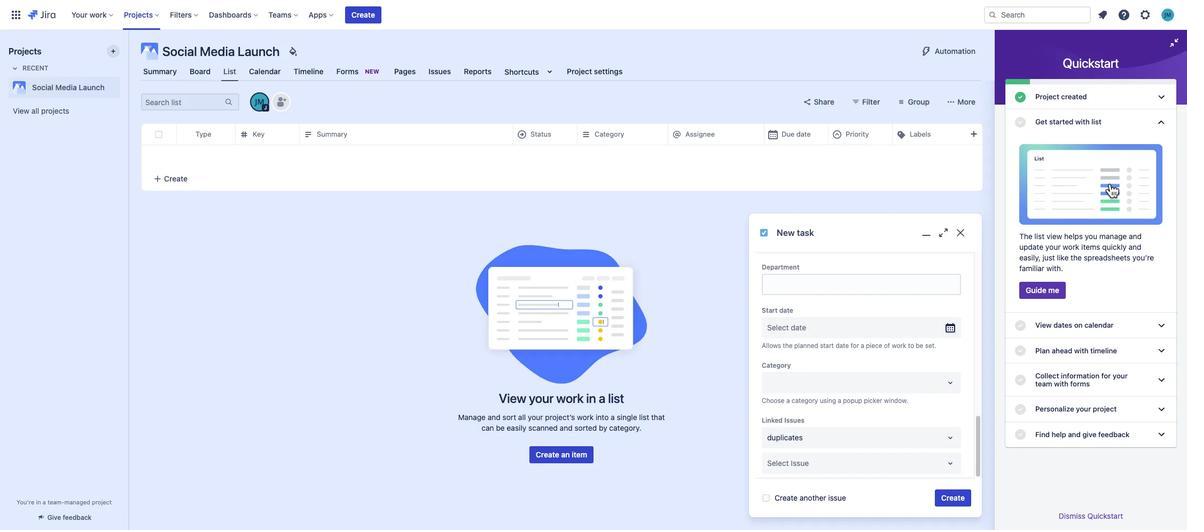 Task type: vqa. For each thing, say whether or not it's contained in the screenshot.
Calendar link
yes



Task type: describe. For each thing, give the bounding box(es) containing it.
timeline link
[[292, 62, 326, 81]]

category.
[[610, 424, 642, 433]]

help image
[[1118, 8, 1131, 21]]

share button
[[797, 94, 841, 111]]

board link
[[188, 62, 213, 81]]

start
[[762, 307, 778, 315]]

project's
[[545, 413, 575, 422]]

all inside view all projects link
[[31, 106, 39, 115]]

easily,
[[1020, 254, 1041, 263]]

timeline
[[294, 67, 324, 76]]

1 horizontal spatial category
[[762, 362, 791, 370]]

notifications image
[[1097, 8, 1110, 21]]

calendar
[[249, 67, 281, 76]]

primary element
[[6, 0, 985, 30]]

project for project settings
[[567, 67, 592, 76]]

project inside dropdown button
[[1094, 405, 1117, 414]]

project for project created
[[1036, 92, 1060, 101]]

discard & close image
[[955, 227, 968, 239]]

new for new
[[365, 68, 379, 75]]

list inside dropdown button
[[1092, 118, 1102, 126]]

personalize your project
[[1036, 405, 1117, 414]]

plan ahead with timeline
[[1036, 347, 1118, 355]]

group
[[908, 97, 930, 106]]

chevron image for project created
[[1156, 91, 1169, 103]]

1 horizontal spatial launch
[[238, 44, 280, 59]]

Linked Issues text field
[[768, 433, 770, 444]]

choose a category using a popup picker window.
[[762, 397, 909, 405]]

give feedback button
[[30, 509, 98, 527]]

chevron image for personalize your project
[[1156, 404, 1169, 416]]

automation
[[935, 47, 976, 56]]

your inside collect information for your team with forms
[[1113, 372, 1128, 381]]

recent
[[22, 64, 48, 72]]

date for due date
[[797, 130, 811, 139]]

created
[[1062, 92, 1088, 101]]

just
[[1043, 254, 1056, 263]]

1 horizontal spatial media
[[200, 44, 235, 59]]

search image
[[989, 10, 997, 19]]

your inside manage and sort all your project's work into a single list that can be easily scanned and sorted by category.
[[528, 413, 543, 422]]

the
[[1020, 232, 1033, 241]]

you
[[1086, 232, 1098, 241]]

start
[[820, 342, 834, 350]]

create inside primary element
[[352, 10, 375, 19]]

your
[[71, 10, 88, 19]]

the inside 'the list view helps you manage and update your work items quickly and easily, just like the spreadsheets you're familiar with.'
[[1071, 254, 1082, 263]]

project settings
[[567, 67, 623, 76]]

filters
[[170, 10, 192, 19]]

view all projects link
[[9, 102, 120, 121]]

apps button
[[306, 6, 338, 23]]

your profile and settings image
[[1162, 8, 1175, 21]]

forms
[[1071, 380, 1091, 389]]

1 horizontal spatial issues
[[785, 417, 805, 425]]

collect information for your team with forms
[[1036, 372, 1128, 389]]

banner containing your work
[[0, 0, 1188, 30]]

a inside manage and sort all your project's work into a single list that can be easily scanned and sorted by category.
[[611, 413, 615, 422]]

a up into
[[599, 391, 606, 406]]

a right using
[[838, 397, 842, 405]]

scanned
[[529, 424, 558, 433]]

personalize
[[1036, 405, 1075, 414]]

with for ahead
[[1075, 347, 1089, 355]]

sort
[[503, 413, 516, 422]]

be inside manage and sort all your project's work into a single list that can be easily scanned and sorted by category.
[[496, 424, 505, 433]]

feedback inside dropdown button
[[1099, 431, 1130, 439]]

guide me
[[1026, 286, 1060, 295]]

your work
[[71, 10, 107, 19]]

1 vertical spatial media
[[55, 83, 77, 92]]

guide
[[1026, 286, 1047, 295]]

checked image for project
[[1015, 91, 1027, 103]]

2 vertical spatial create button
[[935, 490, 972, 507]]

open image for duplicates
[[945, 432, 957, 445]]

team
[[1036, 380, 1053, 389]]

that
[[652, 413, 665, 422]]

view dates on calendar
[[1036, 322, 1114, 330]]

allows the planned start date for a piece of work to be set.
[[762, 342, 937, 350]]

into
[[596, 413, 609, 422]]

checked image for get
[[1015, 116, 1027, 129]]

all inside manage and sort all your project's work into a single list that can be easily scanned and sorted by category.
[[518, 413, 526, 422]]

linked issues
[[762, 417, 805, 425]]

plan
[[1036, 347, 1051, 355]]

date for start date
[[780, 307, 794, 315]]

create inside button
[[536, 450, 560, 459]]

select for select date
[[768, 323, 789, 333]]

dismiss
[[1059, 512, 1086, 521]]

to
[[909, 342, 915, 350]]

summary inside "row"
[[317, 130, 348, 139]]

guide me button
[[1020, 282, 1066, 300]]

issues link
[[427, 62, 453, 81]]

checked image for personalize
[[1015, 404, 1027, 416]]

view your work in a list
[[499, 391, 624, 406]]

on
[[1075, 322, 1083, 330]]

chevron image for view dates on calendar
[[1156, 320, 1169, 333]]

collect information for your team with forms button
[[1006, 364, 1177, 397]]

tab list containing list
[[135, 62, 989, 81]]

share
[[814, 97, 835, 106]]

and up you're on the top
[[1129, 243, 1142, 252]]

chevron image for collect information for your team with forms
[[1156, 374, 1169, 387]]

planned
[[795, 342, 819, 350]]

set background color image
[[286, 45, 299, 58]]

labels
[[910, 130, 932, 139]]

dismiss quickstart
[[1059, 512, 1124, 521]]

shortcuts button
[[503, 62, 559, 81]]

using
[[820, 397, 837, 405]]

shortcuts
[[505, 67, 539, 76]]

more button
[[941, 94, 983, 111]]

dates
[[1054, 322, 1073, 330]]

summary inside summary link
[[143, 67, 177, 76]]

create an item button
[[530, 447, 594, 464]]

1 horizontal spatial be
[[916, 342, 924, 350]]

pages link
[[392, 62, 418, 81]]

checked image for find
[[1015, 429, 1027, 442]]

new task
[[777, 228, 815, 238]]

you're
[[17, 499, 34, 506]]

filter
[[863, 97, 881, 106]]

collapse recent projects image
[[9, 62, 21, 75]]

0 horizontal spatial for
[[851, 342, 860, 350]]

with for started
[[1076, 118, 1090, 126]]

your inside dropdown button
[[1077, 405, 1092, 414]]

me
[[1049, 286, 1060, 295]]

start date
[[762, 307, 794, 315]]

0 horizontal spatial social
[[32, 83, 53, 92]]

get
[[1036, 118, 1048, 126]]

due
[[782, 130, 795, 139]]

calendar
[[1085, 322, 1114, 330]]

jeremy miller image
[[251, 94, 268, 111]]

due date
[[782, 130, 811, 139]]

group button
[[891, 94, 937, 111]]

an
[[562, 450, 570, 459]]

1 horizontal spatial social
[[163, 44, 197, 59]]

the list view helps you manage and update your work items quickly and easily, just like the spreadsheets you're familiar with.
[[1020, 232, 1155, 273]]

by
[[599, 424, 608, 433]]

project created button
[[1006, 84, 1177, 110]]

Search field
[[985, 6, 1092, 23]]



Task type: locate. For each thing, give the bounding box(es) containing it.
project up find help and give feedback dropdown button
[[1094, 405, 1117, 414]]

1 vertical spatial view
[[1036, 322, 1052, 330]]

Category text field
[[768, 378, 770, 389]]

create
[[352, 10, 375, 19], [164, 174, 188, 183], [536, 450, 560, 459], [775, 494, 798, 503], [942, 494, 965, 503]]

0 horizontal spatial social media launch
[[32, 83, 105, 92]]

chevron image for get started with list
[[1156, 116, 1169, 129]]

filter button
[[846, 94, 887, 111]]

0 vertical spatial launch
[[238, 44, 280, 59]]

0 horizontal spatial project
[[567, 67, 592, 76]]

select left issue
[[768, 459, 789, 468]]

work inside 'the list view helps you manage and update your work items quickly and easily, just like the spreadsheets you're familiar with.'
[[1063, 243, 1080, 252]]

chevron image inside plan ahead with timeline dropdown button
[[1156, 345, 1169, 358]]

0 horizontal spatial projects
[[9, 47, 41, 56]]

with inside collect information for your team with forms
[[1055, 380, 1069, 389]]

summary link
[[141, 62, 179, 81]]

collect
[[1036, 372, 1060, 381]]

0 vertical spatial for
[[851, 342, 860, 350]]

jira image
[[28, 8, 55, 21], [28, 8, 55, 21]]

social media launch up list
[[163, 44, 280, 59]]

0 vertical spatial be
[[916, 342, 924, 350]]

with right started
[[1076, 118, 1090, 126]]

like
[[1058, 254, 1069, 263]]

4 checked image from the top
[[1015, 404, 1027, 416]]

0 vertical spatial with
[[1076, 118, 1090, 126]]

media up view all projects link
[[55, 83, 77, 92]]

1 horizontal spatial new
[[777, 228, 795, 238]]

create project image
[[109, 47, 118, 56]]

add to starred image
[[117, 81, 129, 94]]

single
[[617, 413, 638, 422]]

project up get at the top right
[[1036, 92, 1060, 101]]

0 vertical spatial category
[[595, 130, 625, 139]]

checked image left team
[[1015, 374, 1027, 387]]

1 horizontal spatial project
[[1036, 92, 1060, 101]]

media up list
[[200, 44, 235, 59]]

projects up recent
[[9, 47, 41, 56]]

2 vertical spatial open image
[[945, 458, 957, 470]]

0 vertical spatial create button
[[345, 6, 382, 23]]

1 vertical spatial in
[[36, 499, 41, 506]]

all
[[31, 106, 39, 115], [518, 413, 526, 422]]

checked image for collect
[[1015, 374, 1027, 387]]

project right managed
[[92, 499, 112, 506]]

give
[[47, 514, 61, 522]]

assignee
[[686, 130, 715, 139]]

new right forms
[[365, 68, 379, 75]]

and left give
[[1069, 431, 1081, 439]]

1 chevron image from the top
[[1156, 345, 1169, 358]]

more
[[958, 97, 976, 106]]

view for view all projects
[[13, 106, 29, 115]]

date for select date
[[791, 323, 807, 333]]

0 horizontal spatial launch
[[79, 83, 105, 92]]

5 checked image from the top
[[1015, 429, 1027, 442]]

picker
[[864, 397, 883, 405]]

summary
[[143, 67, 177, 76], [317, 130, 348, 139]]

type
[[196, 130, 211, 139]]

2 vertical spatial with
[[1055, 380, 1069, 389]]

1 horizontal spatial projects
[[124, 10, 153, 19]]

teams button
[[265, 6, 302, 23]]

social media launch up view all projects link
[[32, 83, 105, 92]]

a left piece
[[861, 342, 865, 350]]

2 vertical spatial view
[[499, 391, 527, 406]]

sorted
[[575, 424, 597, 433]]

select for select issue
[[768, 459, 789, 468]]

items
[[1082, 243, 1101, 252]]

the right allows
[[783, 342, 793, 350]]

team-
[[48, 499, 64, 506]]

be right can
[[496, 424, 505, 433]]

1 vertical spatial with
[[1075, 347, 1089, 355]]

project created
[[1036, 92, 1088, 101]]

key
[[253, 130, 265, 139]]

checked image down the guide on the right of the page
[[1015, 320, 1027, 333]]

0 vertical spatial open image
[[945, 377, 957, 390]]

0 horizontal spatial new
[[365, 68, 379, 75]]

social down recent
[[32, 83, 53, 92]]

view up sort
[[499, 391, 527, 406]]

checked image inside find help and give feedback dropdown button
[[1015, 429, 1027, 442]]

1 horizontal spatial in
[[587, 391, 596, 406]]

1 vertical spatial issues
[[785, 417, 805, 425]]

date
[[797, 130, 811, 139], [780, 307, 794, 315], [791, 323, 807, 333], [836, 342, 849, 350]]

1 horizontal spatial feedback
[[1099, 431, 1130, 439]]

a right into
[[611, 413, 615, 422]]

Search list text field
[[142, 95, 223, 110]]

chevron image inside view dates on calendar dropdown button
[[1156, 320, 1169, 333]]

with.
[[1047, 264, 1064, 273]]

open image for select issue
[[945, 458, 957, 470]]

checked image left 'personalize'
[[1015, 404, 1027, 416]]

0 vertical spatial feedback
[[1099, 431, 1130, 439]]

1 vertical spatial quickstart
[[1088, 512, 1124, 521]]

list down project created "dropdown button"
[[1092, 118, 1102, 126]]

create button inside primary element
[[345, 6, 382, 23]]

view for view dates on calendar
[[1036, 322, 1052, 330]]

new left task
[[777, 228, 795, 238]]

the right like
[[1071, 254, 1082, 263]]

0 horizontal spatial media
[[55, 83, 77, 92]]

checked image inside get started with list dropdown button
[[1015, 116, 1027, 129]]

1 checked image from the top
[[1015, 116, 1027, 129]]

1 select from the top
[[768, 323, 789, 333]]

launch
[[238, 44, 280, 59], [79, 83, 105, 92]]

all left projects
[[31, 106, 39, 115]]

feedback right give
[[1099, 431, 1130, 439]]

new
[[365, 68, 379, 75], [777, 228, 795, 238]]

work left to
[[892, 342, 907, 350]]

category
[[595, 130, 625, 139], [762, 362, 791, 370]]

in
[[587, 391, 596, 406], [36, 499, 41, 506]]

find
[[1036, 431, 1050, 439]]

1 vertical spatial for
[[1102, 372, 1112, 381]]

1 vertical spatial new
[[777, 228, 795, 238]]

0 horizontal spatial feedback
[[63, 514, 92, 522]]

1 vertical spatial projects
[[9, 47, 41, 56]]

dashboards button
[[206, 6, 262, 23]]

checked image
[[1015, 116, 1027, 129], [1015, 320, 1027, 333], [1015, 374, 1027, 387], [1015, 404, 1027, 416], [1015, 429, 1027, 442]]

launch left add to starred icon
[[79, 83, 105, 92]]

appswitcher icon image
[[10, 8, 22, 21]]

1 vertical spatial category
[[762, 362, 791, 370]]

0 vertical spatial chevron image
[[1156, 345, 1169, 358]]

checked image for plan
[[1015, 345, 1027, 358]]

for left piece
[[851, 342, 860, 350]]

0 horizontal spatial project
[[92, 499, 112, 506]]

teams
[[269, 10, 292, 19]]

ahead
[[1052, 347, 1073, 355]]

and inside find help and give feedback dropdown button
[[1069, 431, 1081, 439]]

and right manage
[[1130, 232, 1142, 241]]

get started with list
[[1036, 118, 1102, 126]]

2 open image from the top
[[945, 432, 957, 445]]

new task image
[[760, 229, 769, 237]]

2 horizontal spatial view
[[1036, 322, 1052, 330]]

project left settings on the top right
[[567, 67, 592, 76]]

quickstart right dismiss
[[1088, 512, 1124, 521]]

issues right the pages
[[429, 67, 451, 76]]

and up can
[[488, 413, 501, 422]]

dismiss quickstart link
[[1059, 512, 1124, 521]]

checked image inside personalize your project dropdown button
[[1015, 404, 1027, 416]]

1 horizontal spatial all
[[518, 413, 526, 422]]

started
[[1050, 118, 1074, 126]]

view
[[1047, 232, 1063, 241]]

minimize image
[[921, 227, 933, 239]]

1 horizontal spatial summary
[[317, 130, 348, 139]]

and down project's
[[560, 424, 573, 433]]

popup
[[844, 397, 863, 405]]

1 chevron image from the top
[[1156, 91, 1169, 103]]

for down the timeline
[[1102, 372, 1112, 381]]

work inside popup button
[[90, 10, 107, 19]]

0 vertical spatial social media launch
[[163, 44, 280, 59]]

list left the that at right
[[640, 413, 650, 422]]

1 horizontal spatial for
[[1102, 372, 1112, 381]]

checked image left get at the top right
[[1015, 116, 1027, 129]]

1 horizontal spatial view
[[499, 391, 527, 406]]

view for view your work in a list
[[499, 391, 527, 406]]

quickstart up project created "dropdown button"
[[1064, 56, 1120, 71]]

piece
[[867, 342, 883, 350]]

your work button
[[68, 6, 117, 23]]

projects button
[[121, 6, 164, 23]]

board
[[190, 67, 211, 76]]

automation image
[[920, 45, 933, 58]]

1 vertical spatial launch
[[79, 83, 105, 92]]

1 vertical spatial feedback
[[63, 514, 92, 522]]

another
[[800, 494, 827, 503]]

settings
[[594, 67, 623, 76]]

checked image for view
[[1015, 320, 1027, 333]]

sidebar navigation image
[[117, 43, 140, 64]]

duplicates
[[768, 434, 803, 443]]

3 chevron image from the top
[[1156, 429, 1169, 442]]

chevron image
[[1156, 345, 1169, 358], [1156, 374, 1169, 387], [1156, 429, 1169, 442]]

0 horizontal spatial be
[[496, 424, 505, 433]]

help
[[1052, 431, 1067, 439]]

your down 'view'
[[1046, 243, 1061, 252]]

filters button
[[167, 6, 203, 23]]

go full screen image
[[938, 227, 950, 239]]

0 horizontal spatial summary
[[143, 67, 177, 76]]

0 vertical spatial in
[[587, 391, 596, 406]]

work down helps
[[1063, 243, 1080, 252]]

tab list
[[135, 62, 989, 81]]

helps
[[1065, 232, 1084, 241]]

view inside dropdown button
[[1036, 322, 1052, 330]]

open image
[[945, 377, 957, 390], [945, 432, 957, 445], [945, 458, 957, 470]]

project
[[1094, 405, 1117, 414], [92, 499, 112, 506]]

0 horizontal spatial all
[[31, 106, 39, 115]]

feedback inside button
[[63, 514, 92, 522]]

2 checked image from the top
[[1015, 345, 1027, 358]]

0 horizontal spatial in
[[36, 499, 41, 506]]

0 horizontal spatial the
[[783, 342, 793, 350]]

your up project's
[[529, 391, 554, 406]]

give
[[1083, 431, 1097, 439]]

quickly
[[1103, 243, 1127, 252]]

calendar link
[[247, 62, 283, 81]]

issue
[[791, 459, 809, 468]]

1 horizontal spatial the
[[1071, 254, 1082, 263]]

progress bar
[[1006, 79, 1177, 84]]

a right choose
[[787, 397, 790, 405]]

and
[[1130, 232, 1142, 241], [1129, 243, 1142, 252], [488, 413, 501, 422], [560, 424, 573, 433], [1069, 431, 1081, 439]]

feedback down managed
[[63, 514, 92, 522]]

add people image
[[275, 96, 288, 109]]

0 vertical spatial media
[[200, 44, 235, 59]]

settings image
[[1140, 8, 1153, 21]]

work inside manage and sort all your project's work into a single list that can be easily scanned and sorted by category.
[[577, 413, 594, 422]]

1 vertical spatial select
[[768, 459, 789, 468]]

3 chevron image from the top
[[1156, 320, 1169, 333]]

0 vertical spatial view
[[13, 106, 29, 115]]

1 open image from the top
[[945, 377, 957, 390]]

1 checked image from the top
[[1015, 91, 1027, 103]]

checked image inside 'collect information for your team with forms' dropdown button
[[1015, 374, 1027, 387]]

1 vertical spatial open image
[[945, 432, 957, 445]]

checked image inside view dates on calendar dropdown button
[[1015, 320, 1027, 333]]

feedback
[[1099, 431, 1130, 439], [63, 514, 92, 522]]

chevron image inside get started with list dropdown button
[[1156, 116, 1169, 129]]

banner
[[0, 0, 1188, 30]]

0 vertical spatial project
[[567, 67, 592, 76]]

allows
[[762, 342, 782, 350]]

social media launch link
[[9, 77, 115, 98]]

list inside 'the list view helps you manage and update your work items quickly and easily, just like the spreadsheets you're familiar with.'
[[1035, 232, 1045, 241]]

social up summary link
[[163, 44, 197, 59]]

manage
[[1100, 232, 1128, 241]]

1 vertical spatial project
[[92, 499, 112, 506]]

new for new task
[[777, 228, 795, 238]]

find help and give feedback
[[1036, 431, 1130, 439]]

row containing type
[[142, 123, 1188, 145]]

view left projects
[[13, 106, 29, 115]]

issues up duplicates
[[785, 417, 805, 425]]

0 vertical spatial checked image
[[1015, 91, 1027, 103]]

0 vertical spatial new
[[365, 68, 379, 75]]

list up update
[[1035, 232, 1045, 241]]

in right 'you're'
[[36, 499, 41, 506]]

4 chevron image from the top
[[1156, 404, 1169, 416]]

work right your
[[90, 10, 107, 19]]

0 vertical spatial select
[[768, 323, 789, 333]]

checked image inside plan ahead with timeline dropdown button
[[1015, 345, 1027, 358]]

0 vertical spatial summary
[[143, 67, 177, 76]]

checked image left project created
[[1015, 91, 1027, 103]]

be
[[916, 342, 924, 350], [496, 424, 505, 433]]

0 vertical spatial issues
[[429, 67, 451, 76]]

1 horizontal spatial social media launch
[[163, 44, 280, 59]]

1 vertical spatial checked image
[[1015, 345, 1027, 358]]

launch up calendar
[[238, 44, 280, 59]]

0 vertical spatial quickstart
[[1064, 56, 1120, 71]]

work up sorted
[[577, 413, 594, 422]]

your
[[1046, 243, 1061, 252], [1113, 372, 1128, 381], [529, 391, 554, 406], [1077, 405, 1092, 414], [528, 413, 543, 422]]

0 horizontal spatial view
[[13, 106, 29, 115]]

3 open image from the top
[[945, 458, 957, 470]]

find help and give feedback button
[[1006, 423, 1177, 448]]

view left dates
[[1036, 322, 1052, 330]]

chevron image inside personalize your project dropdown button
[[1156, 404, 1169, 416]]

0 vertical spatial social
[[163, 44, 197, 59]]

with right ahead
[[1075, 347, 1089, 355]]

of
[[885, 342, 891, 350]]

chevron image inside project created "dropdown button"
[[1156, 91, 1169, 103]]

for inside collect information for your team with forms
[[1102, 372, 1112, 381]]

projects inside dropdown button
[[124, 10, 153, 19]]

managed
[[64, 499, 90, 506]]

1 vertical spatial create button
[[142, 167, 983, 191]]

view all projects
[[13, 106, 69, 115]]

Department text field
[[763, 275, 961, 295]]

work up project's
[[557, 391, 584, 406]]

1 vertical spatial summary
[[317, 130, 348, 139]]

in up into
[[587, 391, 596, 406]]

your up scanned at the left bottom of the page
[[528, 413, 543, 422]]

a left the team-
[[43, 499, 46, 506]]

project inside project settings link
[[567, 67, 592, 76]]

checked image
[[1015, 91, 1027, 103], [1015, 345, 1027, 358]]

minimize image
[[1169, 36, 1181, 49]]

chevron image for plan ahead with timeline
[[1156, 345, 1169, 358]]

1 vertical spatial be
[[496, 424, 505, 433]]

window.
[[885, 397, 909, 405]]

2 checked image from the top
[[1015, 320, 1027, 333]]

project inside project created "dropdown button"
[[1036, 92, 1060, 101]]

0 horizontal spatial issues
[[429, 67, 451, 76]]

2 select from the top
[[768, 459, 789, 468]]

item
[[572, 450, 588, 459]]

social media launch
[[163, 44, 280, 59], [32, 83, 105, 92]]

automation button
[[914, 43, 983, 60]]

be right to
[[916, 342, 924, 350]]

chevron image for find help and give feedback
[[1156, 429, 1169, 442]]

0 vertical spatial projects
[[124, 10, 153, 19]]

1 horizontal spatial project
[[1094, 405, 1117, 414]]

reports
[[464, 67, 492, 76]]

your down the timeline
[[1113, 372, 1128, 381]]

chevron image
[[1156, 91, 1169, 103], [1156, 116, 1169, 129], [1156, 320, 1169, 333], [1156, 404, 1169, 416]]

apps
[[309, 10, 327, 19]]

2 chevron image from the top
[[1156, 116, 1169, 129]]

plan ahead with timeline button
[[1006, 339, 1177, 364]]

0 vertical spatial project
[[1094, 405, 1117, 414]]

media
[[200, 44, 235, 59], [55, 83, 77, 92]]

1 vertical spatial social media launch
[[32, 83, 105, 92]]

projects up 'sidebar navigation' image
[[124, 10, 153, 19]]

your up the find help and give feedback
[[1077, 405, 1092, 414]]

checked image left plan in the right bottom of the page
[[1015, 345, 1027, 358]]

select down start date
[[768, 323, 789, 333]]

row
[[142, 123, 1188, 145]]

1 vertical spatial social
[[32, 83, 53, 92]]

0 vertical spatial the
[[1071, 254, 1082, 263]]

3 checked image from the top
[[1015, 374, 1027, 387]]

list up single
[[608, 391, 624, 406]]

1 vertical spatial all
[[518, 413, 526, 422]]

your inside 'the list view helps you manage and update your work items quickly and easily, just like the spreadsheets you're familiar with.'
[[1046, 243, 1061, 252]]

2 vertical spatial chevron image
[[1156, 429, 1169, 442]]

easily
[[507, 424, 527, 433]]

0 horizontal spatial category
[[595, 130, 625, 139]]

quickstart
[[1064, 56, 1120, 71], [1088, 512, 1124, 521]]

Select Issue text field
[[768, 459, 770, 469]]

1 vertical spatial chevron image
[[1156, 374, 1169, 387]]

0 vertical spatial all
[[31, 106, 39, 115]]

dashboards
[[209, 10, 252, 19]]

all up the "easily"
[[518, 413, 526, 422]]

date inside "row"
[[797, 130, 811, 139]]

1 vertical spatial the
[[783, 342, 793, 350]]

1 vertical spatial project
[[1036, 92, 1060, 101]]

checked image left the find at the bottom right
[[1015, 429, 1027, 442]]

2 chevron image from the top
[[1156, 374, 1169, 387]]

with right team
[[1055, 380, 1069, 389]]

list inside manage and sort all your project's work into a single list that can be easily scanned and sorted by category.
[[640, 413, 650, 422]]

set.
[[926, 342, 937, 350]]



